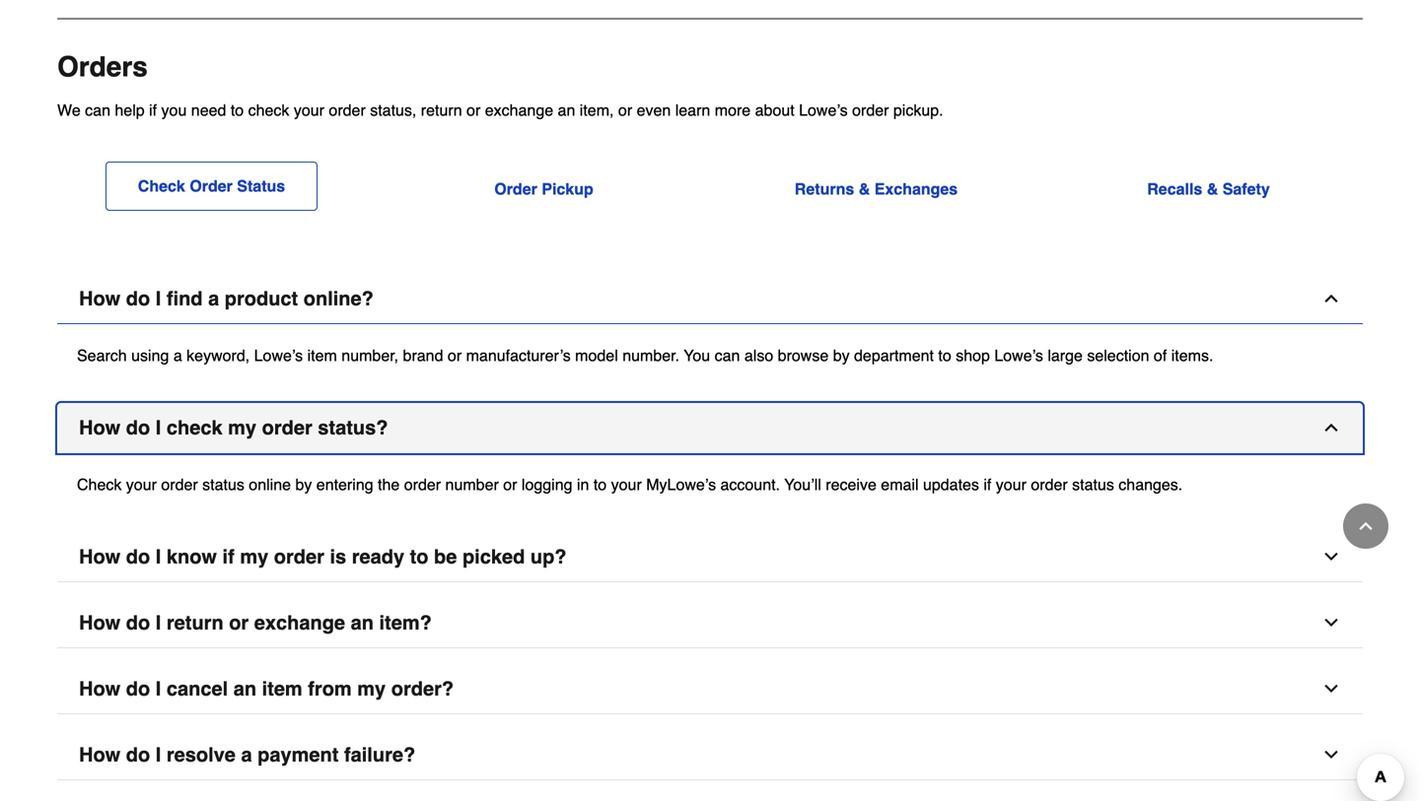 Task type: describe. For each thing, give the bounding box(es) containing it.
updates
[[923, 476, 979, 494]]

brand
[[403, 347, 443, 365]]

number,
[[342, 347, 399, 365]]

how for how do i resolve a payment failure?
[[79, 744, 121, 767]]

do for check
[[126, 417, 150, 439]]

0 vertical spatial if
[[149, 101, 157, 119]]

returns & exchanges
[[795, 180, 958, 198]]

item for an
[[262, 678, 303, 701]]

& for recalls
[[1207, 180, 1218, 198]]

how do i know if my order is ready to be picked up? button
[[57, 533, 1363, 583]]

how do i cancel an item from my order? button
[[57, 665, 1363, 715]]

1 vertical spatial my
[[240, 546, 269, 569]]

chevron down image for how do i resolve a payment failure?
[[1322, 746, 1341, 765]]

chevron down image for how do i cancel an item from my order?
[[1322, 680, 1341, 699]]

2 horizontal spatial an
[[558, 101, 575, 119]]

how for how do i cancel an item from my order?
[[79, 678, 121, 701]]

to right need
[[231, 101, 244, 119]]

keyword,
[[187, 347, 250, 365]]

do for resolve
[[126, 744, 150, 767]]

how do i return or exchange an item?
[[79, 612, 432, 635]]

or inside 'button'
[[229, 612, 249, 635]]

to left shop
[[938, 347, 952, 365]]

search
[[77, 347, 127, 365]]

up?
[[531, 546, 567, 569]]

return inside 'button'
[[167, 612, 224, 635]]

exchange inside 'button'
[[254, 612, 345, 635]]

how for how do i return or exchange an item?
[[79, 612, 121, 635]]

account.
[[721, 476, 780, 494]]

recalls & safety link
[[1147, 180, 1270, 198]]

2 horizontal spatial lowe's
[[995, 347, 1043, 365]]

from
[[308, 678, 352, 701]]

check order status
[[138, 177, 285, 195]]

item for lowe's
[[307, 347, 337, 365]]

chevron up image for how do i find a product online?
[[1322, 289, 1341, 309]]

order up 'know'
[[161, 476, 198, 494]]

chevron up image for how do i check my order status?
[[1322, 418, 1341, 438]]

how for how do i check my order status?
[[79, 417, 121, 439]]

product
[[225, 288, 298, 310]]

order left pickup.
[[852, 101, 889, 119]]

to right in
[[594, 476, 607, 494]]

an inside 'button'
[[233, 678, 256, 701]]

know
[[167, 546, 217, 569]]

in
[[577, 476, 589, 494]]

if inside button
[[222, 546, 235, 569]]

more
[[715, 101, 751, 119]]

how for how do i know if my order is ready to be picked up?
[[79, 546, 121, 569]]

resolve
[[167, 744, 236, 767]]

how do i resolve a payment failure? button
[[57, 731, 1363, 781]]

0 vertical spatial by
[[833, 347, 850, 365]]

orders
[[57, 51, 148, 83]]

my inside 'button'
[[357, 678, 386, 701]]

also
[[745, 347, 774, 365]]

order left status,
[[329, 101, 366, 119]]

1 vertical spatial a
[[173, 347, 182, 365]]

scroll to top element
[[1343, 504, 1389, 549]]

be
[[434, 546, 457, 569]]

check for check order status
[[138, 177, 185, 195]]

status
[[237, 177, 285, 195]]

returns & exchanges link
[[795, 180, 958, 198]]

entering
[[316, 476, 373, 494]]

i for know
[[156, 546, 161, 569]]

or right the brand
[[448, 347, 462, 365]]

item,
[[580, 101, 614, 119]]

how do i find a product online? button
[[57, 274, 1363, 325]]

pickup
[[542, 180, 594, 198]]

0 horizontal spatial order
[[190, 177, 233, 195]]

i for find
[[156, 288, 161, 310]]

you
[[684, 347, 710, 365]]

safety
[[1223, 180, 1270, 198]]

how do i resolve a payment failure?
[[79, 744, 415, 767]]

a for find
[[208, 288, 219, 310]]

order pickup
[[494, 180, 594, 198]]

how for how do i find a product online?
[[79, 288, 121, 310]]

or right status,
[[467, 101, 481, 119]]

recalls
[[1147, 180, 1203, 198]]

do for find
[[126, 288, 150, 310]]

even
[[637, 101, 671, 119]]

returns
[[795, 180, 854, 198]]

check for check your order status online by entering the order number or logging in to your mylowe's account. you'll receive email updates if your order status changes.
[[77, 476, 122, 494]]

order pickup link
[[494, 180, 594, 198]]

status,
[[370, 101, 417, 119]]



Task type: locate. For each thing, give the bounding box(es) containing it.
1 do from the top
[[126, 288, 150, 310]]

0 vertical spatial check
[[138, 177, 185, 195]]

0 horizontal spatial can
[[85, 101, 110, 119]]

by
[[833, 347, 850, 365], [295, 476, 312, 494]]

model
[[575, 347, 618, 365]]

1 horizontal spatial return
[[421, 101, 462, 119]]

1 & from the left
[[859, 180, 870, 198]]

item left the from
[[262, 678, 303, 701]]

i
[[156, 288, 161, 310], [156, 417, 161, 439], [156, 546, 161, 569], [156, 612, 161, 635], [156, 678, 161, 701], [156, 744, 161, 767]]

3 do from the top
[[126, 546, 150, 569]]

return
[[421, 101, 462, 119], [167, 612, 224, 635]]

0 horizontal spatial item
[[262, 678, 303, 701]]

1 horizontal spatial check
[[138, 177, 185, 195]]

a right resolve
[[241, 744, 252, 767]]

ready
[[352, 546, 404, 569]]

help
[[115, 101, 145, 119]]

chevron down image
[[1322, 614, 1341, 633], [1322, 680, 1341, 699]]

1 vertical spatial an
[[351, 612, 374, 635]]

status
[[202, 476, 244, 494], [1072, 476, 1114, 494]]

i inside 'button'
[[156, 612, 161, 635]]

i for return
[[156, 612, 161, 635]]

chevron up image inside scroll to top element
[[1356, 517, 1376, 537]]

a for resolve
[[241, 744, 252, 767]]

exchange
[[485, 101, 553, 119], [254, 612, 345, 635]]

check
[[138, 177, 185, 195], [77, 476, 122, 494]]

how do i find a product online?
[[79, 288, 374, 310]]

picked
[[463, 546, 525, 569]]

6 how from the top
[[79, 744, 121, 767]]

1 vertical spatial chevron down image
[[1322, 680, 1341, 699]]

logging
[[522, 476, 573, 494]]

a right find
[[208, 288, 219, 310]]

0 horizontal spatial an
[[233, 678, 256, 701]]

or up how do i cancel an item from my order?
[[229, 612, 249, 635]]

do
[[126, 288, 150, 310], [126, 417, 150, 439], [126, 546, 150, 569], [126, 612, 150, 635], [126, 678, 150, 701], [126, 744, 150, 767]]

online
[[249, 476, 291, 494]]

an left item,
[[558, 101, 575, 119]]

1 horizontal spatial an
[[351, 612, 374, 635]]

do for know
[[126, 546, 150, 569]]

i for cancel
[[156, 678, 161, 701]]

i for check
[[156, 417, 161, 439]]

by right browse
[[833, 347, 850, 365]]

2 vertical spatial an
[[233, 678, 256, 701]]

1 horizontal spatial can
[[715, 347, 740, 365]]

status left changes.
[[1072, 476, 1114, 494]]

manufacturer's
[[466, 347, 571, 365]]

2 vertical spatial a
[[241, 744, 252, 767]]

my
[[228, 417, 257, 439], [240, 546, 269, 569], [357, 678, 386, 701]]

exchange down how do i know if my order is ready to be picked up? at the left
[[254, 612, 345, 635]]

return right status,
[[421, 101, 462, 119]]

browse
[[778, 347, 829, 365]]

0 vertical spatial exchange
[[485, 101, 553, 119]]

department
[[854, 347, 934, 365]]

0 horizontal spatial &
[[859, 180, 870, 198]]

return up cancel
[[167, 612, 224, 635]]

1 horizontal spatial order
[[494, 180, 537, 198]]

item
[[307, 347, 337, 365], [262, 678, 303, 701]]

& left safety at right
[[1207, 180, 1218, 198]]

do for return
[[126, 612, 150, 635]]

an inside 'button'
[[351, 612, 374, 635]]

0 horizontal spatial lowe's
[[254, 347, 303, 365]]

0 vertical spatial chevron down image
[[1322, 547, 1341, 567]]

receive
[[826, 476, 877, 494]]

to
[[231, 101, 244, 119], [938, 347, 952, 365], [594, 476, 607, 494], [410, 546, 429, 569]]

2 vertical spatial my
[[357, 678, 386, 701]]

we can help if you need to check your order status, return or exchange an item, or even learn more about lowe's order pickup.
[[57, 101, 944, 119]]

check inside how do i check my order status? button
[[167, 417, 223, 439]]

0 horizontal spatial exchange
[[254, 612, 345, 635]]

0 vertical spatial chevron down image
[[1322, 614, 1341, 633]]

4 do from the top
[[126, 612, 150, 635]]

0 vertical spatial a
[[208, 288, 219, 310]]

2 status from the left
[[1072, 476, 1114, 494]]

0 vertical spatial my
[[228, 417, 257, 439]]

1 chevron down image from the top
[[1322, 614, 1341, 633]]

1 horizontal spatial a
[[208, 288, 219, 310]]

2 horizontal spatial if
[[984, 476, 992, 494]]

item left number,
[[307, 347, 337, 365]]

2 vertical spatial if
[[222, 546, 235, 569]]

0 vertical spatial return
[[421, 101, 462, 119]]

0 horizontal spatial a
[[173, 347, 182, 365]]

1 vertical spatial by
[[295, 476, 312, 494]]

item inside 'button'
[[262, 678, 303, 701]]

cancel
[[167, 678, 228, 701]]

status left online
[[202, 476, 244, 494]]

need
[[191, 101, 226, 119]]

0 horizontal spatial check
[[77, 476, 122, 494]]

is
[[330, 546, 346, 569]]

1 horizontal spatial check
[[248, 101, 289, 119]]

2 chevron down image from the top
[[1322, 746, 1341, 765]]

an
[[558, 101, 575, 119], [351, 612, 374, 635], [233, 678, 256, 701]]

chevron down image inside the how do i resolve a payment failure? button
[[1322, 746, 1341, 765]]

or left "logging"
[[503, 476, 517, 494]]

search using a keyword, lowe's item number, brand or manufacturer's model number. you can also browse by department to shop lowe's large selection of items.
[[77, 347, 1214, 365]]

if right updates
[[984, 476, 992, 494]]

selection
[[1087, 347, 1150, 365]]

lowe's right shop
[[995, 347, 1043, 365]]

chevron down image for how do i return or exchange an item?
[[1322, 614, 1341, 633]]

status?
[[318, 417, 388, 439]]

chevron up image inside how do i find a product online? button
[[1322, 289, 1341, 309]]

order up online
[[262, 417, 312, 439]]

changes.
[[1119, 476, 1183, 494]]

0 horizontal spatial by
[[295, 476, 312, 494]]

order
[[190, 177, 233, 195], [494, 180, 537, 198]]

number
[[445, 476, 499, 494]]

can right "you"
[[715, 347, 740, 365]]

2 how from the top
[[79, 417, 121, 439]]

0 vertical spatial chevron up image
[[1322, 289, 1341, 309]]

exchanges
[[875, 180, 958, 198]]

1 vertical spatial exchange
[[254, 612, 345, 635]]

number.
[[623, 347, 680, 365]]

&
[[859, 180, 870, 198], [1207, 180, 1218, 198]]

mylowe's
[[646, 476, 716, 494]]

order left the status
[[190, 177, 233, 195]]

5 how from the top
[[79, 678, 121, 701]]

chevron up image
[[1322, 289, 1341, 309], [1322, 418, 1341, 438], [1356, 517, 1376, 537]]

do inside 'button'
[[126, 612, 150, 635]]

my up online
[[228, 417, 257, 439]]

email
[[881, 476, 919, 494]]

payment
[[258, 744, 339, 767]]

1 horizontal spatial lowe's
[[799, 101, 848, 119]]

0 vertical spatial an
[[558, 101, 575, 119]]

if
[[149, 101, 157, 119], [984, 476, 992, 494], [222, 546, 235, 569]]

can
[[85, 101, 110, 119], [715, 347, 740, 365]]

large
[[1048, 347, 1083, 365]]

a right using
[[173, 347, 182, 365]]

order left is
[[274, 546, 324, 569]]

1 horizontal spatial &
[[1207, 180, 1218, 198]]

6 do from the top
[[126, 744, 150, 767]]

1 vertical spatial return
[[167, 612, 224, 635]]

5 do from the top
[[126, 678, 150, 701]]

3 how from the top
[[79, 546, 121, 569]]

6 i from the top
[[156, 744, 161, 767]]

chevron down image
[[1322, 547, 1341, 567], [1322, 746, 1341, 765]]

do for cancel
[[126, 678, 150, 701]]

1 vertical spatial chevron down image
[[1322, 746, 1341, 765]]

2 vertical spatial chevron up image
[[1356, 517, 1376, 537]]

1 vertical spatial check
[[77, 476, 122, 494]]

how inside 'button'
[[79, 678, 121, 701]]

how do i check my order status? button
[[57, 403, 1363, 454]]

order right the
[[404, 476, 441, 494]]

order left pickup
[[494, 180, 537, 198]]

or
[[467, 101, 481, 119], [618, 101, 632, 119], [448, 347, 462, 365], [503, 476, 517, 494], [229, 612, 249, 635]]

about
[[755, 101, 795, 119]]

your
[[294, 101, 324, 119], [126, 476, 157, 494], [611, 476, 642, 494], [996, 476, 1027, 494]]

4 how from the top
[[79, 612, 121, 635]]

0 vertical spatial can
[[85, 101, 110, 119]]

1 how from the top
[[79, 288, 121, 310]]

i for resolve
[[156, 744, 161, 767]]

1 vertical spatial can
[[715, 347, 740, 365]]

order?
[[391, 678, 454, 701]]

learn
[[675, 101, 710, 119]]

or right item,
[[618, 101, 632, 119]]

0 vertical spatial item
[[307, 347, 337, 365]]

lowe's down product
[[254, 347, 303, 365]]

3 i from the top
[[156, 546, 161, 569]]

2 & from the left
[[1207, 180, 1218, 198]]

an left item?
[[351, 612, 374, 635]]

1 vertical spatial item
[[262, 678, 303, 701]]

a
[[208, 288, 219, 310], [173, 347, 182, 365], [241, 744, 252, 767]]

chevron down image inside how do i know if my order is ready to be picked up? button
[[1322, 547, 1341, 567]]

0 horizontal spatial status
[[202, 476, 244, 494]]

my right the from
[[357, 678, 386, 701]]

online?
[[304, 288, 374, 310]]

by right online
[[295, 476, 312, 494]]

you'll
[[784, 476, 821, 494]]

an right cancel
[[233, 678, 256, 701]]

1 vertical spatial chevron up image
[[1322, 418, 1341, 438]]

chevron down image for how do i know if my order is ready to be picked up?
[[1322, 547, 1341, 567]]

check
[[248, 101, 289, 119], [167, 417, 223, 439]]

0 horizontal spatial if
[[149, 101, 157, 119]]

2 i from the top
[[156, 417, 161, 439]]

1 vertical spatial if
[[984, 476, 992, 494]]

& right returns
[[859, 180, 870, 198]]

1 horizontal spatial exchange
[[485, 101, 553, 119]]

we
[[57, 101, 81, 119]]

pickup.
[[894, 101, 944, 119]]

& for returns
[[859, 180, 870, 198]]

0 horizontal spatial check
[[167, 417, 223, 439]]

items.
[[1172, 347, 1214, 365]]

check right need
[[248, 101, 289, 119]]

check your order status online by entering the order number or logging in to your mylowe's account. you'll receive email updates if your order status changes.
[[77, 476, 1183, 494]]

1 horizontal spatial if
[[222, 546, 235, 569]]

1 horizontal spatial by
[[833, 347, 850, 365]]

1 vertical spatial check
[[167, 417, 223, 439]]

to inside button
[[410, 546, 429, 569]]

find
[[167, 288, 203, 310]]

2 do from the top
[[126, 417, 150, 439]]

2 chevron down image from the top
[[1322, 680, 1341, 699]]

2 horizontal spatial a
[[241, 744, 252, 767]]

how do i know if my order is ready to be picked up?
[[79, 546, 567, 569]]

if right 'know'
[[222, 546, 235, 569]]

chevron down image inside how do i return or exchange an item? 'button'
[[1322, 614, 1341, 633]]

order
[[329, 101, 366, 119], [852, 101, 889, 119], [262, 417, 312, 439], [161, 476, 198, 494], [404, 476, 441, 494], [1031, 476, 1068, 494], [274, 546, 324, 569]]

failure?
[[344, 744, 415, 767]]

check inside check order status link
[[138, 177, 185, 195]]

0 vertical spatial check
[[248, 101, 289, 119]]

how do i cancel an item from my order?
[[79, 678, 454, 701]]

item?
[[379, 612, 432, 635]]

check order status link
[[105, 162, 318, 211]]

5 i from the top
[[156, 678, 161, 701]]

using
[[131, 347, 169, 365]]

4 i from the top
[[156, 612, 161, 635]]

1 status from the left
[[202, 476, 244, 494]]

how do i return or exchange an item? button
[[57, 599, 1363, 649]]

the
[[378, 476, 400, 494]]

1 chevron down image from the top
[[1322, 547, 1341, 567]]

1 horizontal spatial item
[[307, 347, 337, 365]]

1 horizontal spatial status
[[1072, 476, 1114, 494]]

i inside 'button'
[[156, 678, 161, 701]]

if left you
[[149, 101, 157, 119]]

lowe's
[[799, 101, 848, 119], [254, 347, 303, 365], [995, 347, 1043, 365]]

can right we
[[85, 101, 110, 119]]

check down keyword,
[[167, 417, 223, 439]]

order right updates
[[1031, 476, 1068, 494]]

of
[[1154, 347, 1167, 365]]

1 i from the top
[[156, 288, 161, 310]]

how inside 'button'
[[79, 612, 121, 635]]

my right 'know'
[[240, 546, 269, 569]]

you
[[161, 101, 187, 119]]

recalls & safety
[[1147, 180, 1270, 198]]

do inside 'button'
[[126, 678, 150, 701]]

chevron down image inside how do i cancel an item from my order? 'button'
[[1322, 680, 1341, 699]]

lowe's right about
[[799, 101, 848, 119]]

0 horizontal spatial return
[[167, 612, 224, 635]]

to left be on the bottom
[[410, 546, 429, 569]]

chevron up image inside how do i check my order status? button
[[1322, 418, 1341, 438]]

exchange left item,
[[485, 101, 553, 119]]

shop
[[956, 347, 990, 365]]

how do i check my order status?
[[79, 417, 388, 439]]



Task type: vqa. For each thing, say whether or not it's contained in the screenshot.
chevron down image
yes



